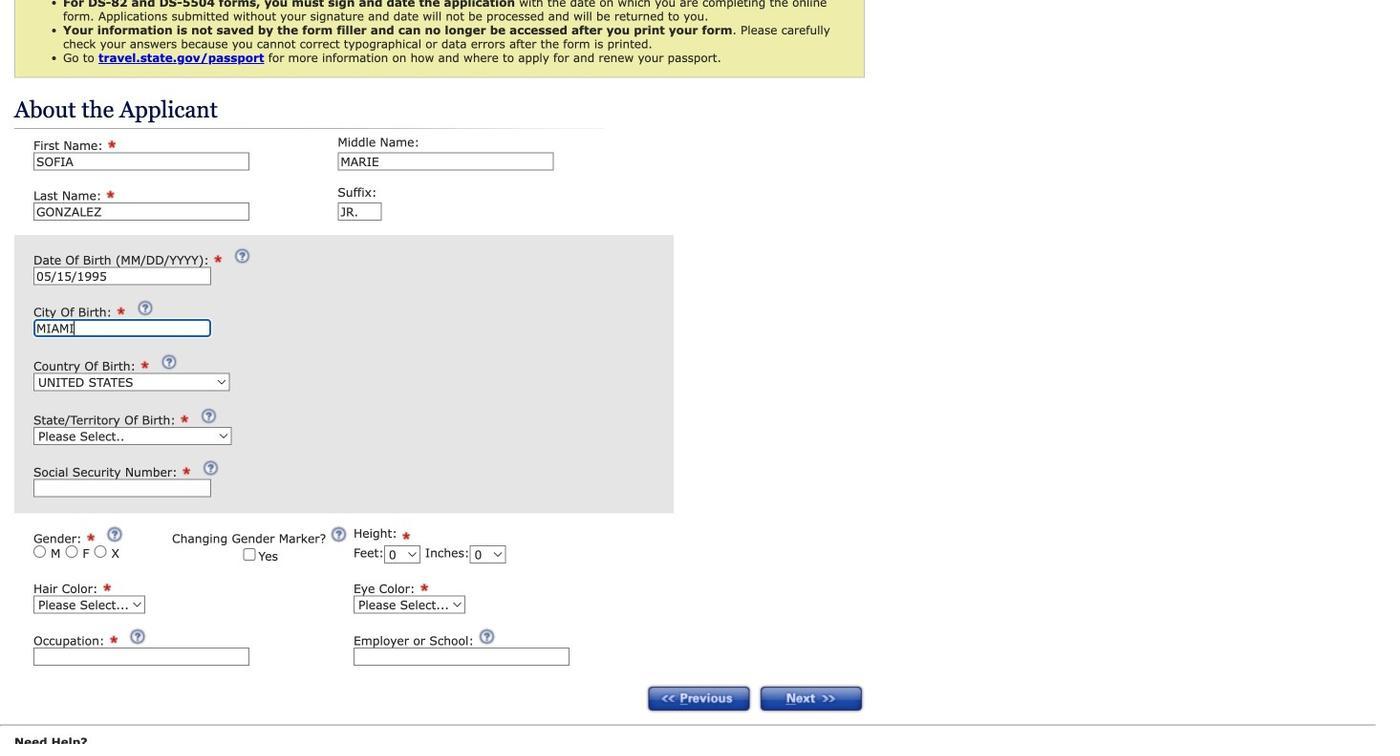 Task type: describe. For each thing, give the bounding box(es) containing it.
date of birth is required image
[[213, 249, 226, 264]]

eye color is required image
[[419, 578, 432, 592]]

ssn is required image
[[182, 462, 194, 476]]

city of birth is required image
[[116, 301, 128, 316]]

height is required image
[[402, 526, 414, 541]]

last name is required image
[[106, 185, 118, 199]]

occupation is required image
[[109, 630, 121, 645]]



Task type: locate. For each thing, give the bounding box(es) containing it.
gender is required image
[[86, 528, 98, 542]]

None radio
[[65, 546, 78, 558], [94, 546, 107, 558], [65, 546, 78, 558], [94, 546, 107, 558]]

first name is required image
[[107, 135, 120, 149]]

country of birth is required image
[[140, 355, 152, 370]]

None text field
[[33, 152, 249, 170], [338, 152, 554, 170], [33, 267, 211, 285], [33, 319, 211, 337], [33, 648, 249, 666], [33, 152, 249, 170], [338, 152, 554, 170], [33, 267, 211, 285], [33, 319, 211, 337], [33, 648, 249, 666]]

state/territory of birth is required image
[[180, 409, 192, 424]]

None radio
[[33, 546, 46, 558]]

None checkbox
[[243, 548, 256, 561]]

None image field
[[234, 247, 251, 265], [136, 300, 154, 317], [160, 354, 178, 371], [200, 408, 217, 425], [202, 460, 219, 477], [106, 526, 123, 543], [330, 526, 347, 543], [129, 628, 146, 645], [478, 628, 495, 645], [645, 684, 752, 714], [758, 684, 865, 714], [234, 247, 251, 265], [136, 300, 154, 317], [160, 354, 178, 371], [200, 408, 217, 425], [202, 460, 219, 477], [106, 526, 123, 543], [330, 526, 347, 543], [129, 628, 146, 645], [478, 628, 495, 645], [645, 684, 752, 714], [758, 684, 865, 714]]

None text field
[[33, 203, 249, 221], [338, 203, 382, 221], [33, 479, 211, 497], [354, 648, 570, 666], [33, 203, 249, 221], [338, 203, 382, 221], [33, 479, 211, 497], [354, 648, 570, 666]]

hair color is required image
[[102, 578, 114, 592]]



